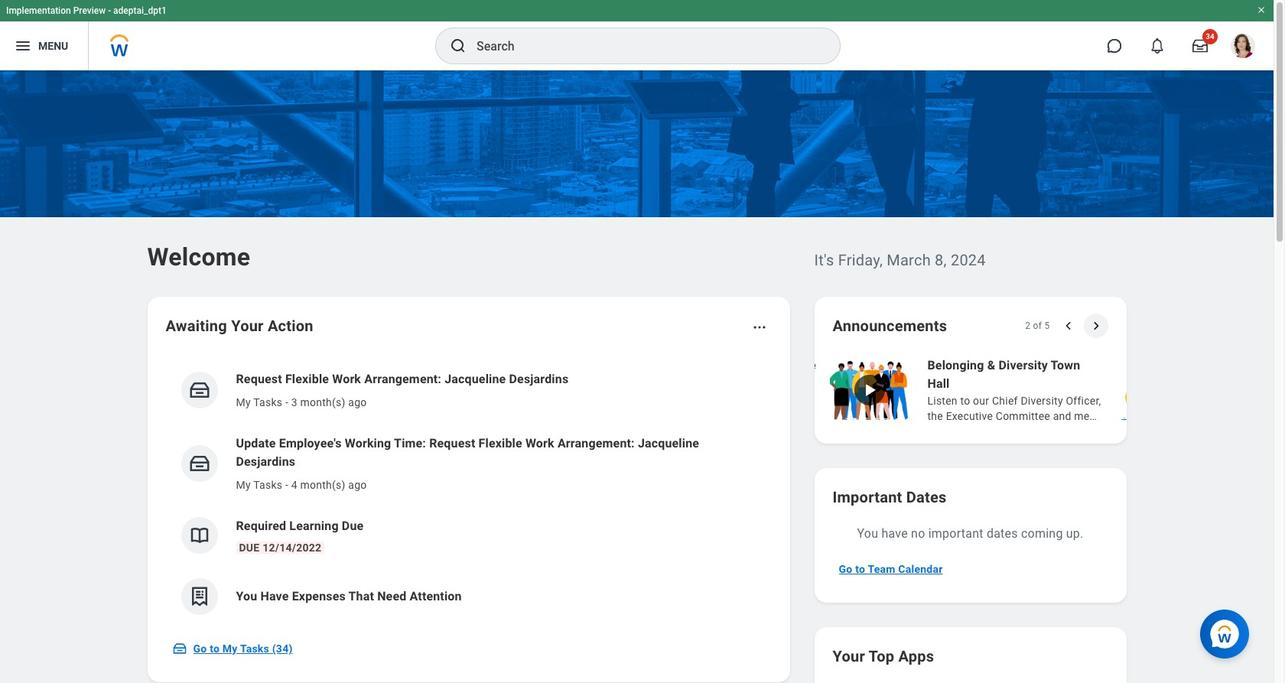 Task type: locate. For each thing, give the bounding box(es) containing it.
0 horizontal spatial request
[[236, 372, 282, 386]]

menu banner
[[0, 0, 1274, 70]]

1 vertical spatial go
[[193, 643, 207, 655]]

0 vertical spatial ago
[[348, 396, 367, 409]]

1 horizontal spatial jacqueline
[[638, 436, 699, 451]]

1 vertical spatial diversity
[[1021, 395, 1063, 407]]

go left team
[[839, 563, 853, 575]]

0 horizontal spatial arrangement:
[[364, 372, 442, 386]]

help us to create a great place
[[640, 358, 816, 373]]

jacqueline down the place
[[638, 436, 699, 451]]

your left top
[[833, 647, 865, 666]]

- left the 3
[[285, 396, 288, 409]]

0 vertical spatial month(s)
[[300, 396, 346, 409]]

month(s) for 4
[[300, 479, 346, 491]]

us
[[669, 358, 684, 373]]

chevron right small image
[[1088, 318, 1104, 334]]

my up update
[[236, 396, 251, 409]]

0 horizontal spatial inbox image
[[172, 641, 187, 657]]

work
[[711, 410, 735, 422]]

go to team calendar button
[[833, 554, 949, 585]]

1 ago from the top
[[348, 396, 367, 409]]

1 horizontal spatial request
[[429, 436, 476, 451]]

0 vertical spatial flexible
[[285, 372, 329, 386]]

1 horizontal spatial go
[[839, 563, 853, 575]]

request up my tasks - 3 month(s) ago
[[236, 372, 282, 386]]

go for go to my tasks (34)
[[193, 643, 207, 655]]

time:
[[394, 436, 426, 451]]

1 month(s) from the top
[[300, 396, 346, 409]]

due
[[342, 519, 364, 533], [239, 542, 260, 554]]

- inside the menu banner
[[108, 5, 111, 16]]

important
[[929, 526, 984, 541]]

1 vertical spatial inbox image
[[172, 641, 187, 657]]

arrangement:
[[364, 372, 442, 386], [558, 436, 635, 451]]

chief
[[992, 395, 1018, 407]]

announcements
[[833, 317, 948, 335]]

you have expenses that need attention
[[236, 589, 462, 604]]

inbox image up the book open image
[[188, 452, 211, 475]]

0 horizontal spatial work
[[332, 372, 361, 386]]

1 … from the left
[[809, 410, 816, 422]]

- left 4
[[285, 479, 288, 491]]

go to my tasks (34) button
[[166, 634, 302, 664]]

flexible
[[285, 372, 329, 386], [479, 436, 522, 451]]

0 horizontal spatial flexible
[[285, 372, 329, 386]]

that
[[349, 589, 374, 604]]

- for 3
[[285, 396, 288, 409]]

need
[[377, 589, 407, 604]]

0 vertical spatial due
[[342, 519, 364, 533]]

belonging
[[928, 358, 984, 373]]

2 … from the left
[[1090, 410, 1097, 422]]

your left action
[[231, 317, 264, 335]]

go
[[839, 563, 853, 575], [193, 643, 207, 655]]

1 vertical spatial request
[[429, 436, 476, 451]]

0 horizontal spatial you
[[236, 589, 257, 604]]

required learning due
[[236, 519, 364, 533]]

my for my tasks - 4 month(s) ago
[[236, 479, 251, 491]]

0 vertical spatial jacqueline
[[445, 372, 506, 386]]

jacqueline up update employee's working time: request flexible work arrangement: jacqueline desjardins
[[445, 372, 506, 386]]

tasks left the (34)
[[240, 643, 269, 655]]

1 horizontal spatial work
[[526, 436, 555, 451]]

welcome main content
[[0, 70, 1286, 683]]

0 vertical spatial -
[[108, 5, 111, 16]]

menu
[[38, 40, 68, 52]]

- right the 'preview'
[[108, 5, 111, 16]]

0 vertical spatial my
[[236, 396, 251, 409]]

1 horizontal spatial inbox image
[[188, 452, 211, 475]]

inbox image
[[188, 452, 211, 475], [172, 641, 187, 657]]

… down officer,
[[1090, 410, 1097, 422]]

inbox image left go to my tasks (34)
[[172, 641, 187, 657]]

desjardins inside update employee's working time: request flexible work arrangement: jacqueline desjardins
[[236, 455, 296, 469]]

diversity up committee
[[1021, 395, 1063, 407]]

0 vertical spatial inbox image
[[188, 452, 211, 475]]

media play image
[[860, 381, 879, 399]]

welcome
[[147, 243, 250, 272]]

due right learning
[[342, 519, 364, 533]]

1 vertical spatial my
[[236, 479, 251, 491]]

2 month(s) from the top
[[300, 479, 346, 491]]

ago up working
[[348, 396, 367, 409]]

ago down working
[[348, 479, 367, 491]]

executive
[[946, 410, 993, 422]]

working
[[345, 436, 391, 451]]

1 vertical spatial work
[[526, 436, 555, 451]]

to inside belonging & diversity town hall listen to our chief diversity officer, the executive committee and me …
[[961, 395, 971, 407]]

menu button
[[0, 21, 88, 70]]

0 vertical spatial request
[[236, 372, 282, 386]]

0 vertical spatial your
[[231, 317, 264, 335]]

your top apps
[[833, 647, 934, 666]]

related actions image
[[752, 320, 767, 335]]

1 vertical spatial tasks
[[253, 479, 283, 491]]

1 horizontal spatial flexible
[[479, 436, 522, 451]]

0 horizontal spatial desjardins
[[236, 455, 296, 469]]

my tasks - 3 month(s) ago
[[236, 396, 367, 409]]

1 horizontal spatial due
[[342, 519, 364, 533]]

officer,
[[1066, 395, 1102, 407]]

0 vertical spatial tasks
[[253, 396, 283, 409]]

of
[[1033, 321, 1042, 331]]

go to my tasks (34)
[[193, 643, 293, 655]]

adeptai_dpt1
[[113, 5, 167, 16]]

it's
[[815, 251, 834, 269]]

diversity right &
[[999, 358, 1048, 373]]

… right where
[[809, 410, 816, 422]]

- for 4
[[285, 479, 288, 491]]

profile logan mcneil image
[[1231, 34, 1256, 61]]

1 vertical spatial you
[[236, 589, 257, 604]]

2 vertical spatial tasks
[[240, 643, 269, 655]]

update
[[236, 436, 276, 451]]

2 of 5 status
[[1025, 320, 1050, 332]]

you
[[857, 526, 879, 541], [236, 589, 257, 604]]

1 vertical spatial ago
[[348, 479, 367, 491]]

arrangement: inside update employee's working time: request flexible work arrangement: jacqueline desjardins
[[558, 436, 635, 451]]

0 horizontal spatial …
[[809, 410, 816, 422]]

8,
[[935, 251, 947, 269]]

work
[[332, 372, 361, 386], [526, 436, 555, 451]]

where
[[776, 410, 806, 422]]

request flexible work arrangement: jacqueline desjardins
[[236, 372, 569, 386]]

hall
[[928, 376, 950, 391]]

1 horizontal spatial arrangement:
[[558, 436, 635, 451]]

to up executive at bottom right
[[961, 395, 971, 407]]

diversity
[[999, 358, 1048, 373], [1021, 395, 1063, 407]]

month(s) right the 3
[[300, 396, 346, 409]]

great
[[751, 358, 782, 373]]

coming
[[1022, 526, 1063, 541]]

ago
[[348, 396, 367, 409], [348, 479, 367, 491]]

2 ago from the top
[[348, 479, 367, 491]]

-
[[108, 5, 111, 16], [285, 396, 288, 409], [285, 479, 288, 491]]

0 vertical spatial arrangement:
[[364, 372, 442, 386]]

all
[[754, 410, 773, 422]]

tasks left the 3
[[253, 396, 283, 409]]

place
[[785, 358, 816, 373]]

committee
[[996, 410, 1051, 422]]

due down the required
[[239, 542, 260, 554]]

you for you have no important dates coming up.
[[857, 526, 879, 541]]

1 vertical spatial -
[[285, 396, 288, 409]]

request right time:
[[429, 436, 476, 451]]

my down update
[[236, 479, 251, 491]]

tasks left 4
[[253, 479, 283, 491]]

your
[[231, 317, 264, 335], [833, 647, 865, 666]]

help
[[640, 358, 666, 373]]

1 vertical spatial desjardins
[[236, 455, 296, 469]]

tasks inside button
[[240, 643, 269, 655]]

close environment banner image
[[1257, 5, 1266, 15]]

0 vertical spatial go
[[839, 563, 853, 575]]

0 horizontal spatial go
[[193, 643, 207, 655]]

0 vertical spatial you
[[857, 526, 879, 541]]

2 vertical spatial -
[[285, 479, 288, 491]]

1 horizontal spatial you
[[857, 526, 879, 541]]

1 horizontal spatial …
[[1090, 410, 1097, 422]]

to
[[687, 358, 698, 373], [961, 395, 971, 407], [698, 410, 708, 422], [856, 563, 866, 575], [210, 643, 220, 655]]

1 vertical spatial month(s)
[[300, 479, 346, 491]]

1 vertical spatial flexible
[[479, 436, 522, 451]]

&
[[988, 358, 996, 373]]

0 vertical spatial desjardins
[[509, 372, 569, 386]]

1 vertical spatial arrangement:
[[558, 436, 635, 451]]

1 vertical spatial due
[[239, 542, 260, 554]]

5
[[1045, 321, 1050, 331]]

month(s) for 3
[[300, 396, 346, 409]]

awaiting your action list
[[166, 358, 772, 627]]

0 horizontal spatial your
[[231, 317, 264, 335]]

my left the (34)
[[223, 643, 238, 655]]

create
[[701, 358, 738, 373]]

march
[[887, 251, 931, 269]]

1 vertical spatial your
[[833, 647, 865, 666]]

1 vertical spatial jacqueline
[[638, 436, 699, 451]]

0 horizontal spatial jacqueline
[[445, 372, 506, 386]]

ago for my tasks - 4 month(s) ago
[[348, 479, 367, 491]]

2 vertical spatial my
[[223, 643, 238, 655]]

belonging & diversity town hall listen to our chief diversity officer, the executive committee and me …
[[928, 358, 1102, 422]]

search image
[[449, 37, 468, 55]]

employee's
[[279, 436, 342, 451]]

you inside button
[[236, 589, 257, 604]]

month(s) right 4
[[300, 479, 346, 491]]

tasks for 3
[[253, 396, 283, 409]]

go down dashboard expenses icon on the bottom of the page
[[193, 643, 207, 655]]

desjardins
[[509, 372, 569, 386], [236, 455, 296, 469]]

to left work
[[698, 410, 708, 422]]

…
[[809, 410, 816, 422], [1090, 410, 1097, 422]]

tasks
[[253, 396, 283, 409], [253, 479, 283, 491], [240, 643, 269, 655]]



Task type: describe. For each thing, give the bounding box(es) containing it.
for
[[737, 410, 751, 422]]

work inside update employee's working time: request flexible work arrangement: jacqueline desjardins
[[526, 436, 555, 451]]

implementation preview -   adeptai_dpt1
[[6, 5, 167, 16]]

it's friday, march 8, 2024
[[815, 251, 986, 269]]

… inside belonging & diversity town hall listen to our chief diversity officer, the executive committee and me …
[[1090, 410, 1097, 422]]

flexible inside update employee's working time: request flexible work arrangement: jacqueline desjardins
[[479, 436, 522, 451]]

you for you have expenses that need attention
[[236, 589, 257, 604]]

dates
[[907, 488, 947, 507]]

my for my tasks - 3 month(s) ago
[[236, 396, 251, 409]]

12/14/2022
[[263, 542, 322, 554]]

have
[[261, 589, 289, 604]]

tasks for 4
[[253, 479, 283, 491]]

important
[[833, 488, 903, 507]]

to down dashboard expenses icon on the bottom of the page
[[210, 643, 220, 655]]

34 button
[[1184, 29, 1218, 63]]

the
[[928, 410, 943, 422]]

34
[[1206, 32, 1215, 41]]

important dates
[[833, 488, 947, 507]]

(34)
[[272, 643, 293, 655]]

my tasks - 4 month(s) ago
[[236, 479, 367, 491]]

expenses
[[292, 589, 346, 604]]

go for go to team calendar
[[839, 563, 853, 575]]

- for adeptai_dpt1
[[108, 5, 111, 16]]

inbox image inside awaiting your action list
[[188, 452, 211, 475]]

0 vertical spatial diversity
[[999, 358, 1048, 373]]

announcements list
[[539, 355, 1286, 425]]

Search Workday  search field
[[477, 29, 809, 63]]

1 horizontal spatial your
[[833, 647, 865, 666]]

inbox image
[[188, 379, 211, 402]]

friday,
[[838, 251, 883, 269]]

our
[[973, 395, 990, 407]]

to right us
[[687, 358, 698, 373]]

my inside button
[[223, 643, 238, 655]]

to left team
[[856, 563, 866, 575]]

up.
[[1067, 526, 1084, 541]]

request inside update employee's working time: request flexible work arrangement: jacqueline desjardins
[[429, 436, 476, 451]]

4
[[291, 479, 298, 491]]

ago for my tasks - 3 month(s) ago
[[348, 396, 367, 409]]

due 12/14/2022
[[239, 542, 322, 554]]

a
[[741, 358, 748, 373]]

team
[[868, 563, 896, 575]]

place
[[668, 410, 695, 422]]

awaiting
[[166, 317, 227, 335]]

3
[[291, 396, 298, 409]]

dates
[[987, 526, 1018, 541]]

you have expenses that need attention button
[[166, 566, 772, 627]]

2 of 5
[[1025, 321, 1050, 331]]

top
[[869, 647, 895, 666]]

preview
[[73, 5, 106, 16]]

inbox image inside go to my tasks (34) button
[[172, 641, 187, 657]]

notifications large image
[[1150, 38, 1165, 54]]

2
[[1025, 321, 1031, 331]]

listen
[[928, 395, 958, 407]]

and
[[1053, 410, 1072, 422]]

jacqueline inside update employee's working time: request flexible work arrangement: jacqueline desjardins
[[638, 436, 699, 451]]

inbox large image
[[1193, 38, 1208, 54]]

great
[[640, 410, 666, 422]]

justify image
[[14, 37, 32, 55]]

awaiting your action
[[166, 317, 314, 335]]

learning
[[290, 519, 339, 533]]

action
[[268, 317, 314, 335]]

implementation
[[6, 5, 71, 16]]

you have no important dates coming up.
[[857, 526, 1084, 541]]

0 horizontal spatial due
[[239, 542, 260, 554]]

me
[[1075, 410, 1090, 422]]

1 horizontal spatial desjardins
[[509, 372, 569, 386]]

have
[[882, 526, 908, 541]]

no
[[911, 526, 926, 541]]

book open image
[[188, 524, 211, 547]]

2024
[[951, 251, 986, 269]]

chevron left small image
[[1061, 318, 1076, 334]]

town
[[1051, 358, 1081, 373]]

dashboard expenses image
[[188, 585, 211, 608]]

calendar
[[899, 563, 943, 575]]

update employee's working time: request flexible work arrangement: jacqueline desjardins
[[236, 436, 699, 469]]

great place to work for all where …
[[640, 410, 816, 422]]

go to team calendar
[[839, 563, 943, 575]]

required
[[236, 519, 286, 533]]

attention
[[410, 589, 462, 604]]

0 vertical spatial work
[[332, 372, 361, 386]]

apps
[[899, 647, 934, 666]]



Task type: vqa. For each thing, say whether or not it's contained in the screenshot.
04/01/2023
no



